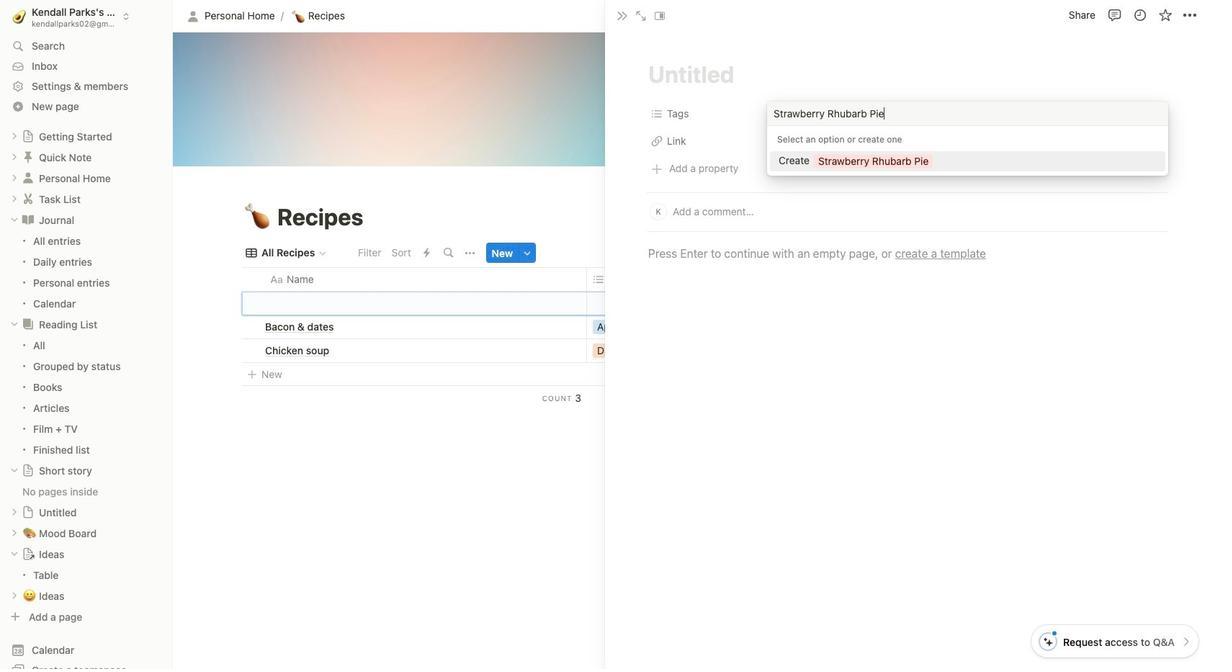 Task type: describe. For each thing, give the bounding box(es) containing it.
page properties table
[[647, 102, 1168, 157]]

create and view automations image
[[424, 248, 430, 258]]

🍗 image
[[292, 8, 305, 24]]

open in full page image
[[635, 10, 647, 22]]

2 group from the top
[[0, 335, 173, 460]]

1 group from the top
[[0, 230, 173, 314]]



Task type: vqa. For each thing, say whether or not it's contained in the screenshot.
😀 icon
no



Task type: locate. For each thing, give the bounding box(es) containing it.
group
[[0, 230, 173, 314], [0, 335, 173, 460]]

🍗 image
[[244, 200, 270, 234]]

comments image
[[1107, 8, 1122, 22]]

row
[[647, 102, 1168, 129], [647, 129, 1168, 157]]

🥑 image
[[12, 7, 26, 25]]

1 row from the top
[[647, 102, 1168, 129]]

2 row from the top
[[647, 129, 1168, 157]]

change page icon image
[[21, 213, 35, 227], [21, 317, 35, 331], [22, 464, 35, 477], [22, 548, 35, 561]]

0 vertical spatial group
[[0, 230, 173, 314]]

favorite image
[[1158, 8, 1172, 22], [1159, 9, 1174, 23]]

close image
[[617, 10, 628, 22]]

updates image
[[1133, 8, 1147, 22], [1134, 9, 1148, 23]]

Search for an option... text field
[[774, 108, 1157, 121]]

1 vertical spatial group
[[0, 335, 173, 460]]



